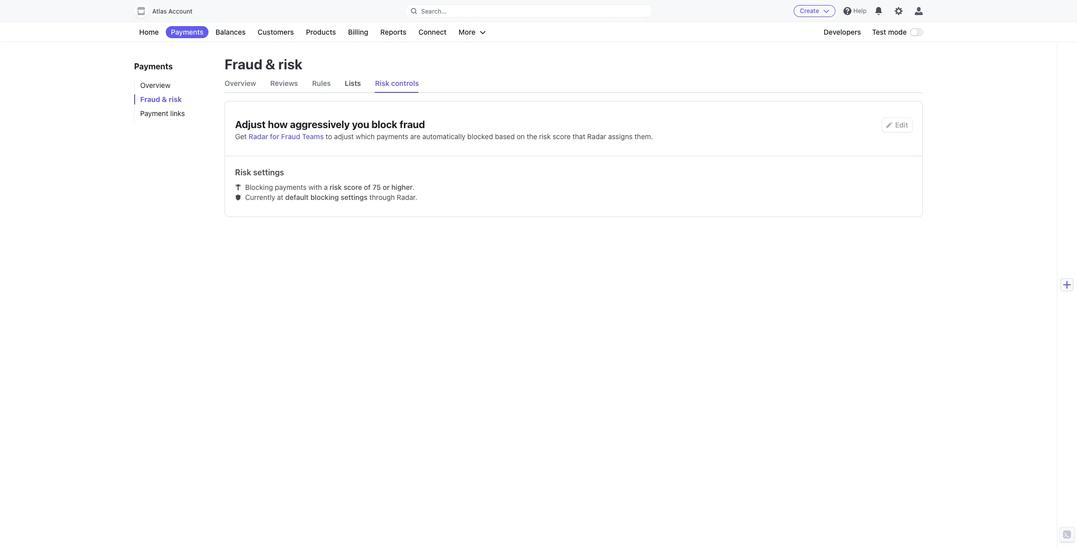 Task type: describe. For each thing, give the bounding box(es) containing it.
blocked
[[468, 132, 493, 141]]

aggressively
[[290, 119, 350, 130]]

default
[[285, 193, 309, 202]]

2 radar from the left
[[587, 132, 606, 141]]

them.
[[635, 132, 653, 141]]

fraud & risk link
[[134, 94, 215, 105]]

overview link for payments
[[134, 80, 215, 90]]

risk up reviews
[[278, 56, 303, 72]]

1 vertical spatial score
[[344, 183, 362, 191]]

blocking payments with a risk score of 75 or higher .
[[245, 183, 415, 191]]

for
[[270, 132, 279, 141]]

adjust how aggressively you block fraud get radar for fraud teams to adjust which payments are automatically blocked based on the risk score that radar assigns them.
[[235, 119, 653, 141]]

the
[[527, 132, 537, 141]]

more button
[[454, 26, 491, 38]]

risk controls
[[375, 79, 419, 87]]

test
[[873, 28, 887, 36]]

how
[[268, 119, 288, 130]]

radar.
[[397, 193, 417, 202]]

1 vertical spatial payments
[[275, 183, 307, 191]]

overview for payments
[[140, 81, 170, 89]]

Search… search field
[[405, 5, 652, 17]]

adjust
[[235, 119, 266, 130]]

payments link
[[166, 26, 209, 38]]

block
[[372, 119, 398, 130]]

1 horizontal spatial &
[[265, 56, 276, 72]]

overview for fraud & risk
[[225, 79, 256, 87]]

score inside adjust how aggressively you block fraud get radar for fraud teams to adjust which payments are automatically blocked based on the risk score that radar assigns them.
[[553, 132, 571, 141]]

mode
[[888, 28, 907, 36]]

reviews
[[270, 79, 298, 87]]

payment links
[[140, 109, 185, 118]]

customers
[[258, 28, 294, 36]]

0 horizontal spatial fraud & risk
[[140, 95, 182, 104]]

or
[[383, 183, 390, 191]]

automatically
[[423, 132, 466, 141]]

currently
[[245, 193, 275, 202]]

overview link for fraud & risk
[[225, 74, 256, 92]]

higher
[[392, 183, 413, 191]]

reports link
[[375, 26, 412, 38]]

risk controls link
[[375, 74, 419, 92]]

assigns
[[608, 132, 633, 141]]

0 vertical spatial fraud & risk
[[225, 56, 303, 72]]

currently at default blocking settings through radar.
[[245, 193, 417, 202]]

75
[[373, 183, 381, 191]]

connect
[[419, 28, 447, 36]]

links
[[170, 109, 185, 118]]

blocking
[[245, 183, 273, 191]]

create button
[[794, 5, 836, 17]]

payments inside adjust how aggressively you block fraud get radar for fraud teams to adjust which payments are automatically blocked based on the risk score that radar assigns them.
[[377, 132, 408, 141]]

risk up links
[[169, 95, 182, 104]]

search…
[[421, 7, 447, 15]]

tab list containing overview
[[225, 74, 923, 93]]

fraud inside adjust how aggressively you block fraud get radar for fraud teams to adjust which payments are automatically blocked based on the risk score that radar assigns them.
[[281, 132, 300, 141]]

lists
[[345, 79, 361, 87]]

1 radar from the left
[[249, 132, 268, 141]]

0 vertical spatial payments
[[171, 28, 204, 36]]

adjust
[[334, 132, 354, 141]]

based
[[495, 132, 515, 141]]

are
[[410, 132, 421, 141]]

edit
[[896, 121, 909, 129]]

payment
[[140, 109, 168, 118]]



Task type: vqa. For each thing, say whether or not it's contained in the screenshot.
Radar
yes



Task type: locate. For each thing, give the bounding box(es) containing it.
tab list
[[225, 74, 923, 93]]

1 vertical spatial payments
[[134, 62, 173, 71]]

payment links link
[[134, 109, 215, 119]]

radar right "that"
[[587, 132, 606, 141]]

1 vertical spatial fraud & risk
[[140, 95, 182, 104]]

home
[[139, 28, 159, 36]]

notifications image
[[875, 7, 883, 15]]

customers link
[[253, 26, 299, 38]]

risk settings
[[235, 168, 284, 177]]

fraud & risk up reviews
[[225, 56, 303, 72]]

0 vertical spatial score
[[553, 132, 571, 141]]

fraud & risk
[[225, 56, 303, 72], [140, 95, 182, 104]]

1 vertical spatial risk
[[235, 168, 251, 177]]

payments down block
[[377, 132, 408, 141]]

help button
[[840, 3, 871, 19]]

radar down adjust in the left of the page
[[249, 132, 268, 141]]

billing link
[[343, 26, 373, 38]]

billing
[[348, 28, 368, 36]]

0 vertical spatial &
[[265, 56, 276, 72]]

risk for risk controls
[[375, 79, 390, 87]]

overview link up fraud & risk link
[[134, 80, 215, 90]]

1 horizontal spatial overview link
[[225, 74, 256, 92]]

test mode
[[873, 28, 907, 36]]

payments
[[377, 132, 408, 141], [275, 183, 307, 191]]

1 horizontal spatial fraud & risk
[[225, 56, 303, 72]]

fraud right the for
[[281, 132, 300, 141]]

get
[[235, 132, 247, 141]]

0 horizontal spatial fraud
[[140, 95, 160, 104]]

settings down of
[[341, 193, 368, 202]]

1 horizontal spatial payments
[[377, 132, 408, 141]]

1 vertical spatial &
[[162, 95, 167, 104]]

1 horizontal spatial score
[[553, 132, 571, 141]]

1 horizontal spatial radar
[[587, 132, 606, 141]]

risk right the
[[539, 132, 551, 141]]

atlas
[[152, 8, 167, 15]]

.
[[413, 183, 415, 191]]

0 horizontal spatial risk
[[235, 168, 251, 177]]

settings
[[253, 168, 284, 177], [341, 193, 368, 202]]

0 horizontal spatial payments
[[275, 183, 307, 191]]

0 horizontal spatial radar
[[249, 132, 268, 141]]

0 horizontal spatial score
[[344, 183, 362, 191]]

connect link
[[414, 26, 452, 38]]

which
[[356, 132, 375, 141]]

atlas account
[[152, 8, 193, 15]]

fraud down balances link at the top left
[[225, 56, 262, 72]]

fraud up payment
[[140, 95, 160, 104]]

more
[[459, 28, 476, 36]]

through
[[370, 193, 395, 202]]

score
[[553, 132, 571, 141], [344, 183, 362, 191]]

fraud & risk up payment links
[[140, 95, 182, 104]]

account
[[169, 8, 193, 15]]

Search… text field
[[405, 5, 652, 17]]

1 vertical spatial settings
[[341, 193, 368, 202]]

help
[[854, 7, 867, 15]]

rules link
[[312, 74, 331, 92]]

1 vertical spatial fraud
[[140, 95, 160, 104]]

score left of
[[344, 183, 362, 191]]

overview inside tab list
[[225, 79, 256, 87]]

overview link
[[225, 74, 256, 92], [134, 80, 215, 90]]

risk inside adjust how aggressively you block fraud get radar for fraud teams to adjust which payments are automatically blocked based on the risk score that radar assigns them.
[[539, 132, 551, 141]]

developers link
[[819, 26, 866, 38]]

payments down the home link
[[134, 62, 173, 71]]

products link
[[301, 26, 341, 38]]

& up reviews
[[265, 56, 276, 72]]

at
[[277, 193, 284, 202]]

0 vertical spatial settings
[[253, 168, 284, 177]]

payments
[[171, 28, 204, 36], [134, 62, 173, 71]]

overview link up adjust in the left of the page
[[225, 74, 256, 92]]

lists link
[[345, 74, 361, 92]]

overview up adjust in the left of the page
[[225, 79, 256, 87]]

balances link
[[211, 26, 251, 38]]

settings up 'blocking'
[[253, 168, 284, 177]]

1 horizontal spatial settings
[[341, 193, 368, 202]]

0 vertical spatial fraud
[[225, 56, 262, 72]]

reviews link
[[270, 74, 298, 92]]

1 horizontal spatial risk
[[375, 79, 390, 87]]

fraud
[[400, 119, 425, 130]]

risk up 'blocking'
[[235, 168, 251, 177]]

overview up fraud & risk link
[[140, 81, 170, 89]]

atlas account button
[[134, 4, 203, 18]]

to
[[326, 132, 332, 141]]

you
[[352, 119, 369, 130]]

1 horizontal spatial fraud
[[225, 56, 262, 72]]

risk left "controls"
[[375, 79, 390, 87]]

radar
[[249, 132, 268, 141], [587, 132, 606, 141]]

0 horizontal spatial overview link
[[134, 80, 215, 90]]

0 horizontal spatial overview
[[140, 81, 170, 89]]

developers
[[824, 28, 861, 36]]

overview
[[225, 79, 256, 87], [140, 81, 170, 89]]

& up payment links
[[162, 95, 167, 104]]

risk
[[375, 79, 390, 87], [235, 168, 251, 177]]

0 horizontal spatial settings
[[253, 168, 284, 177]]

overview inside overview link
[[140, 81, 170, 89]]

2 vertical spatial fraud
[[281, 132, 300, 141]]

teams
[[302, 132, 324, 141]]

risk
[[278, 56, 303, 72], [169, 95, 182, 104], [539, 132, 551, 141], [330, 183, 342, 191]]

2 horizontal spatial fraud
[[281, 132, 300, 141]]

&
[[265, 56, 276, 72], [162, 95, 167, 104]]

edit button
[[882, 118, 913, 132]]

payments down account
[[171, 28, 204, 36]]

1 horizontal spatial overview
[[225, 79, 256, 87]]

risk right the a
[[330, 183, 342, 191]]

that
[[573, 132, 586, 141]]

of
[[364, 183, 371, 191]]

products
[[306, 28, 336, 36]]

0 vertical spatial risk
[[375, 79, 390, 87]]

create
[[800, 7, 820, 15]]

0 horizontal spatial &
[[162, 95, 167, 104]]

score left "that"
[[553, 132, 571, 141]]

controls
[[391, 79, 419, 87]]

home link
[[134, 26, 164, 38]]

a
[[324, 183, 328, 191]]

balances
[[216, 28, 246, 36]]

risk inside tab list
[[375, 79, 390, 87]]

blocking
[[311, 193, 339, 202]]

rules
[[312, 79, 331, 87]]

reports
[[380, 28, 407, 36]]

risk for risk settings
[[235, 168, 251, 177]]

radar for fraud teams link
[[249, 132, 324, 141]]

fraud
[[225, 56, 262, 72], [140, 95, 160, 104], [281, 132, 300, 141]]

payments up default
[[275, 183, 307, 191]]

with
[[309, 183, 322, 191]]

on
[[517, 132, 525, 141]]

0 vertical spatial payments
[[377, 132, 408, 141]]



